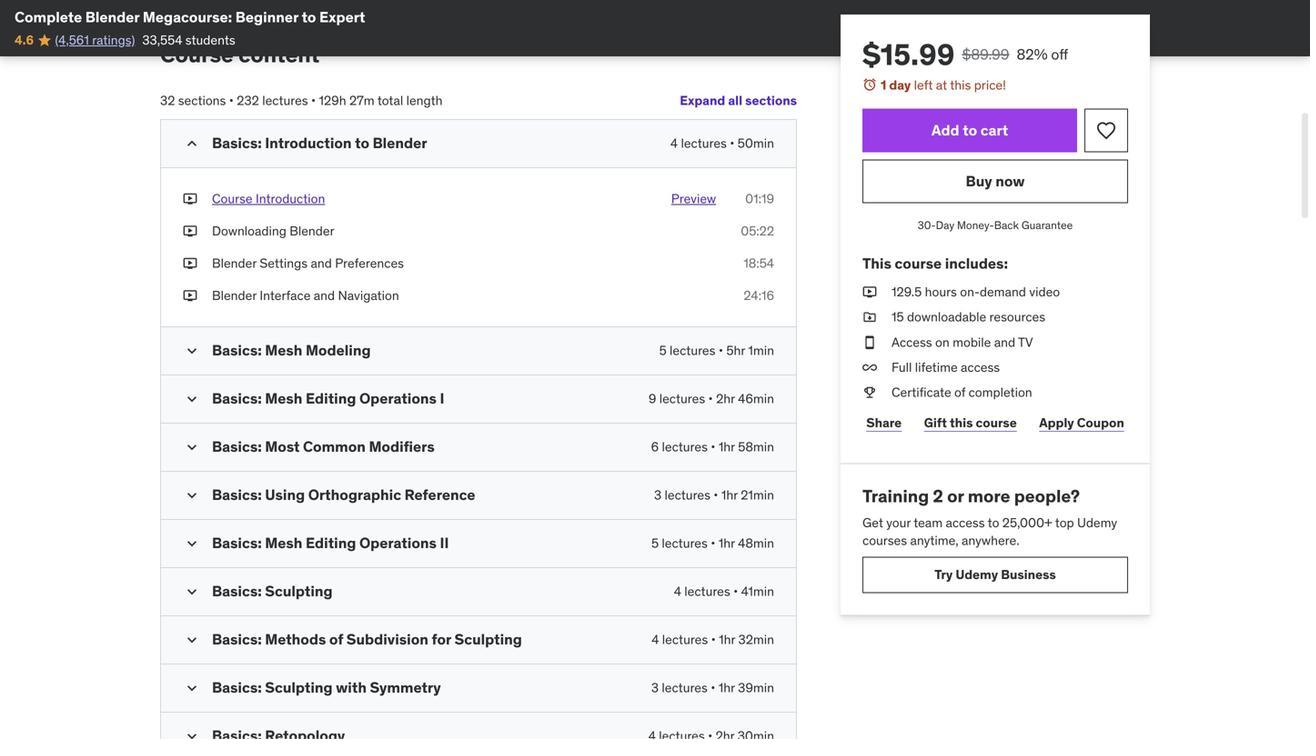 Task type: describe. For each thing, give the bounding box(es) containing it.
courses
[[863, 533, 907, 549]]

blender down the downloading
[[212, 255, 257, 272]]

5 lectures • 1hr 48min
[[651, 536, 774, 552]]

students
[[185, 32, 235, 48]]

lectures for basics: mesh editing operations ii
[[662, 536, 708, 552]]

with
[[336, 679, 367, 698]]

orthographic
[[308, 486, 401, 505]]

• for basics: using orthographic reference
[[714, 487, 718, 504]]

3 lectures • 1hr 39min
[[651, 680, 774, 697]]

4.6
[[15, 32, 34, 48]]

5hr
[[726, 343, 745, 359]]

basics: for basics: mesh editing operations i
[[212, 390, 262, 408]]

left
[[914, 77, 933, 93]]

blender up blender settings and preferences in the left of the page
[[290, 223, 335, 239]]

mesh for basics: mesh editing operations i
[[265, 390, 302, 408]]

people?
[[1014, 486, 1080, 507]]

• for basics: methods of subdivision for sculpting
[[711, 632, 716, 648]]

30-day money-back guarantee
[[918, 218, 1073, 233]]

xsmall image left the downloading
[[183, 222, 197, 240]]

15
[[892, 309, 904, 325]]

downloadable
[[907, 309, 987, 325]]

expand
[[680, 92, 725, 109]]

completion
[[969, 384, 1032, 401]]

share
[[866, 415, 902, 431]]

resources
[[990, 309, 1046, 325]]

full
[[892, 359, 912, 376]]

xsmall image for certificate
[[863, 384, 877, 402]]

82%
[[1017, 45, 1048, 64]]

small image for basics: mesh editing operations ii
[[183, 535, 201, 553]]

small image for basics: methods of subdivision for sculpting
[[183, 632, 201, 650]]

4 lectures • 50min
[[671, 135, 774, 151]]

basics: most common modifiers
[[212, 438, 435, 456]]

lectures for basics: mesh editing operations i
[[659, 391, 705, 407]]

blender settings and preferences
[[212, 255, 404, 272]]

5 lectures • 5hr 1min
[[659, 343, 774, 359]]

and for navigation
[[314, 288, 335, 304]]

3 for basics: using orthographic reference
[[654, 487, 662, 504]]

add to cart button
[[863, 109, 1077, 153]]

6 lectures • 1hr 58min
[[651, 439, 774, 456]]

01:19
[[745, 190, 774, 207]]

xsmall image for access
[[863, 334, 877, 352]]

on-
[[960, 284, 980, 300]]

to inside training 2 or more people? get your team access to 25,000+ top udemy courses anytime, anywhere.
[[988, 515, 1000, 531]]

for
[[432, 631, 451, 649]]

32min
[[738, 632, 774, 648]]

try udemy business link
[[863, 557, 1128, 594]]

3 for basics: sculpting with symmetry
[[651, 680, 659, 697]]

sculpting for basics: sculpting
[[265, 582, 333, 601]]

alarm image
[[863, 77, 877, 92]]

2 vertical spatial and
[[994, 334, 1016, 351]]

downloading
[[212, 223, 287, 239]]

$15.99
[[863, 36, 955, 73]]

5 small image from the top
[[183, 728, 201, 740]]

• left 129h 27m
[[311, 92, 316, 109]]

25,000+
[[1003, 515, 1053, 531]]

129.5
[[892, 284, 922, 300]]

4 lectures • 1hr 32min
[[652, 632, 774, 648]]

basics: for basics: using orthographic reference
[[212, 486, 262, 505]]

2
[[933, 486, 943, 507]]

blender interface and navigation
[[212, 288, 399, 304]]

5 for basics: mesh modeling
[[659, 343, 667, 359]]

editing for i
[[306, 390, 356, 408]]

off
[[1051, 45, 1068, 64]]

$15.99 $89.99 82% off
[[863, 36, 1068, 73]]

lectures right 232
[[262, 92, 308, 109]]

reference
[[405, 486, 476, 505]]

32 sections • 232 lectures • 129h 27m total length
[[160, 92, 443, 109]]

basics: for basics: most common modifiers
[[212, 438, 262, 456]]

certificate
[[892, 384, 951, 401]]

1
[[881, 77, 887, 93]]

$89.99
[[962, 45, 1010, 64]]

buy
[[966, 172, 992, 191]]

mobile
[[953, 334, 991, 351]]

4 for subdivision
[[652, 632, 659, 648]]

1 this from the top
[[950, 77, 971, 93]]

32
[[160, 92, 175, 109]]

wishlist image
[[1096, 120, 1117, 142]]

gift
[[924, 415, 947, 431]]

your
[[887, 515, 911, 531]]

mesh for basics: mesh modeling
[[265, 341, 302, 360]]

• for basics: introduction to blender
[[730, 135, 735, 151]]

team
[[914, 515, 943, 531]]

full lifetime access
[[892, 359, 1000, 376]]

small image for basics: mesh editing operations i
[[183, 390, 201, 409]]

ratings)
[[92, 32, 135, 48]]

coupon
[[1077, 415, 1124, 431]]

video
[[1029, 284, 1060, 300]]

basics: for basics: mesh editing operations ii
[[212, 534, 262, 553]]

all
[[728, 92, 743, 109]]

preferences
[[335, 255, 404, 272]]

editing for ii
[[306, 534, 356, 553]]

access on mobile and tv
[[892, 334, 1033, 351]]

basics: for basics: sculpting with symmetry
[[212, 679, 262, 698]]

lectures for basics: most common modifiers
[[662, 439, 708, 456]]

small image for basics: most common modifiers
[[183, 439, 201, 457]]

udemy inside training 2 or more people? get your team access to 25,000+ top udemy courses anytime, anywhere.
[[1077, 515, 1118, 531]]

sculpting for basics: sculpting with symmetry
[[265, 679, 333, 698]]

hours
[[925, 284, 957, 300]]

58min
[[738, 439, 774, 456]]

(4,561
[[55, 32, 89, 48]]

33,554 students
[[142, 32, 235, 48]]

lectures for basics: mesh modeling
[[670, 343, 716, 359]]

2hr
[[716, 391, 735, 407]]

course content
[[160, 41, 320, 68]]

apply
[[1039, 415, 1074, 431]]

includes:
[[945, 254, 1008, 273]]

buy now button
[[863, 160, 1128, 203]]

3 lectures • 1hr 21min
[[654, 487, 774, 504]]

0 vertical spatial of
[[955, 384, 966, 401]]

• for basics: mesh modeling
[[719, 343, 723, 359]]

introduction for basics:
[[265, 134, 352, 152]]

2 this from the top
[[950, 415, 973, 431]]

4 lectures • 41min
[[674, 584, 774, 600]]

subdivision
[[347, 631, 429, 649]]

5 for basics: mesh editing operations ii
[[651, 536, 659, 552]]

small image for basics: mesh modeling
[[183, 342, 201, 360]]

to down 129h 27m
[[355, 134, 369, 152]]

this course includes:
[[863, 254, 1008, 273]]

• left 232
[[229, 92, 234, 109]]

tv
[[1018, 334, 1033, 351]]

basics: introduction to blender
[[212, 134, 427, 152]]

expert
[[319, 8, 365, 26]]

lectures for basics: using orthographic reference
[[665, 487, 711, 504]]

• for basics: mesh editing operations ii
[[711, 536, 716, 552]]



Task type: locate. For each thing, give the bounding box(es) containing it.
1 vertical spatial udemy
[[956, 567, 998, 583]]

1 vertical spatial 5
[[651, 536, 659, 552]]

1hr for basics: mesh editing operations ii
[[719, 536, 735, 552]]

lectures down the 4 lectures • 1hr 32min
[[662, 680, 708, 697]]

sections inside dropdown button
[[745, 92, 797, 109]]

small image for basics: introduction to blender
[[183, 134, 201, 153]]

and up blender interface and navigation
[[311, 255, 332, 272]]

mesh for basics: mesh editing operations ii
[[265, 534, 302, 553]]

xsmall image for 129.5
[[863, 284, 877, 301]]

this right gift
[[950, 415, 973, 431]]

5 small image from the top
[[183, 680, 201, 698]]

to inside button
[[963, 121, 977, 140]]

0 vertical spatial sculpting
[[265, 582, 333, 601]]

course inside gift this course link
[[976, 415, 1017, 431]]

0 vertical spatial introduction
[[265, 134, 352, 152]]

blender left interface at top left
[[212, 288, 257, 304]]

expand all sections
[[680, 92, 797, 109]]

basics: sculpting with symmetry
[[212, 679, 441, 698]]

symmetry
[[370, 679, 441, 698]]

downloading blender
[[212, 223, 335, 239]]

2 mesh from the top
[[265, 390, 302, 408]]

2 small image from the top
[[183, 439, 201, 457]]

try
[[935, 567, 953, 583]]

05:22
[[741, 223, 774, 239]]

1hr left 32min
[[719, 632, 735, 648]]

• left 5hr
[[719, 343, 723, 359]]

lectures left 5hr
[[670, 343, 716, 359]]

1hr left 21min
[[721, 487, 738, 504]]

blender down total at the left top
[[373, 134, 427, 152]]

1 vertical spatial sculpting
[[455, 631, 522, 649]]

1 horizontal spatial course
[[976, 415, 1017, 431]]

i
[[440, 390, 444, 408]]

9
[[649, 391, 656, 407]]

1 vertical spatial introduction
[[256, 190, 325, 207]]

small image for basics: sculpting with symmetry
[[183, 680, 201, 698]]

small image
[[183, 342, 201, 360], [183, 439, 201, 457], [183, 583, 201, 602], [183, 632, 201, 650], [183, 728, 201, 740]]

price!
[[974, 77, 1006, 93]]

0 vertical spatial course
[[160, 41, 234, 68]]

this
[[950, 77, 971, 93], [950, 415, 973, 431]]

3 mesh from the top
[[265, 534, 302, 553]]

udemy inside try udemy business link
[[956, 567, 998, 583]]

4
[[671, 135, 678, 151], [674, 584, 681, 600], [652, 632, 659, 648]]

• left 58min
[[711, 439, 716, 456]]

blender up ratings)
[[85, 8, 140, 26]]

1 vertical spatial 4
[[674, 584, 681, 600]]

3 small image from the top
[[183, 583, 201, 602]]

at
[[936, 77, 947, 93]]

course inside course introduction button
[[212, 190, 253, 207]]

sculpting right for
[[455, 631, 522, 649]]

3 down the 4 lectures • 1hr 32min
[[651, 680, 659, 697]]

0 vertical spatial editing
[[306, 390, 356, 408]]

complete blender megacourse: beginner to expert
[[15, 8, 365, 26]]

apply coupon
[[1039, 415, 1124, 431]]

21min
[[741, 487, 774, 504]]

sections right 'all'
[[745, 92, 797, 109]]

0 vertical spatial 5
[[659, 343, 667, 359]]

beginner
[[235, 8, 298, 26]]

• for basics: sculpting
[[733, 584, 738, 600]]

2 sections from the left
[[178, 92, 226, 109]]

basics: mesh editing operations ii
[[212, 534, 449, 553]]

apply coupon button
[[1036, 405, 1128, 442]]

lectures down 3 lectures • 1hr 21min
[[662, 536, 708, 552]]

of right methods
[[329, 631, 343, 649]]

5 down 3 lectures • 1hr 21min
[[651, 536, 659, 552]]

preview
[[671, 190, 716, 207]]

(4,561 ratings)
[[55, 32, 135, 48]]

operations for i
[[359, 390, 437, 408]]

1 vertical spatial operations
[[359, 534, 437, 553]]

to left cart
[[963, 121, 977, 140]]

add to cart
[[932, 121, 1008, 140]]

• left 41min
[[733, 584, 738, 600]]

sections right 32
[[178, 92, 226, 109]]

lectures right "6"
[[662, 439, 708, 456]]

1 vertical spatial of
[[329, 631, 343, 649]]

anywhere.
[[962, 533, 1020, 549]]

1 operations from the top
[[359, 390, 437, 408]]

lectures for basics: introduction to blender
[[681, 135, 727, 151]]

• for basics: mesh editing operations i
[[708, 391, 713, 407]]

4 up "preview"
[[671, 135, 678, 151]]

0 vertical spatial and
[[311, 255, 332, 272]]

3 basics: from the top
[[212, 390, 262, 408]]

lectures up 3 lectures • 1hr 39min
[[662, 632, 708, 648]]

1hr for basics: using orthographic reference
[[721, 487, 738, 504]]

1 basics: from the top
[[212, 134, 262, 152]]

1hr for basics: methods of subdivision for sculpting
[[719, 632, 735, 648]]

small image for basics: sculpting
[[183, 583, 201, 602]]

sculpting up methods
[[265, 582, 333, 601]]

2 operations from the top
[[359, 534, 437, 553]]

30-
[[918, 218, 936, 233]]

introduction up the downloading blender
[[256, 190, 325, 207]]

editing down basics: using orthographic reference
[[306, 534, 356, 553]]

course up the downloading
[[212, 190, 253, 207]]

basics: mesh editing operations i
[[212, 390, 444, 408]]

course introduction
[[212, 190, 325, 207]]

1 vertical spatial mesh
[[265, 390, 302, 408]]

2 editing from the top
[[306, 534, 356, 553]]

6
[[651, 439, 659, 456]]

and
[[311, 255, 332, 272], [314, 288, 335, 304], [994, 334, 1016, 351]]

7 basics: from the top
[[212, 582, 262, 601]]

sculpting down methods
[[265, 679, 333, 698]]

settings
[[260, 255, 308, 272]]

course for course introduction
[[212, 190, 253, 207]]

2 basics: from the top
[[212, 341, 262, 360]]

introduction down 32 sections • 232 lectures • 129h 27m total length
[[265, 134, 352, 152]]

and for preferences
[[311, 255, 332, 272]]

33,554
[[142, 32, 182, 48]]

course down the complete blender megacourse: beginner to expert
[[160, 41, 234, 68]]

mesh up 'most'
[[265, 390, 302, 408]]

0 horizontal spatial of
[[329, 631, 343, 649]]

3
[[654, 487, 662, 504], [651, 680, 659, 697]]

0 vertical spatial access
[[961, 359, 1000, 376]]

129.5 hours on-demand video
[[892, 284, 1060, 300]]

to left expert
[[302, 8, 316, 26]]

1 mesh from the top
[[265, 341, 302, 360]]

day
[[889, 77, 911, 93]]

lectures down 6 lectures • 1hr 58min
[[665, 487, 711, 504]]

xsmall image down this
[[863, 284, 877, 301]]

training 2 or more people? get your team access to 25,000+ top udemy courses anytime, anywhere.
[[863, 486, 1118, 549]]

most
[[265, 438, 300, 456]]

0 horizontal spatial course
[[895, 254, 942, 273]]

gift this course link
[[920, 405, 1021, 442]]

and down blender settings and preferences in the left of the page
[[314, 288, 335, 304]]

introduction for course
[[256, 190, 325, 207]]

access
[[961, 359, 1000, 376], [946, 515, 985, 531]]

operations for ii
[[359, 534, 437, 553]]

basics: for basics: sculpting
[[212, 582, 262, 601]]

1 vertical spatial editing
[[306, 534, 356, 553]]

try udemy business
[[935, 567, 1056, 583]]

1 sections from the left
[[745, 92, 797, 109]]

xsmall image up share
[[863, 384, 877, 402]]

1 horizontal spatial udemy
[[1077, 515, 1118, 531]]

1hr left 39min
[[719, 680, 735, 697]]

course for course content
[[160, 41, 234, 68]]

5
[[659, 343, 667, 359], [651, 536, 659, 552]]

1hr left 48min
[[719, 536, 735, 552]]

back
[[994, 218, 1019, 233]]

3 small image from the top
[[183, 487, 201, 505]]

9 lectures • 2hr 46min
[[649, 391, 774, 407]]

• for basics: sculpting with symmetry
[[711, 680, 716, 697]]

1 vertical spatial course
[[212, 190, 253, 207]]

lectures for basics: methods of subdivision for sculpting
[[662, 632, 708, 648]]

8 basics: from the top
[[212, 631, 262, 649]]

• left 50min
[[730, 135, 735, 151]]

1 editing from the top
[[306, 390, 356, 408]]

complete
[[15, 8, 82, 26]]

0 vertical spatial 3
[[654, 487, 662, 504]]

1 horizontal spatial sections
[[745, 92, 797, 109]]

• left 2hr
[[708, 391, 713, 407]]

sculpting
[[265, 582, 333, 601], [455, 631, 522, 649], [265, 679, 333, 698]]

• for basics: most common modifiers
[[711, 439, 716, 456]]

this right at
[[950, 77, 971, 93]]

sections
[[745, 92, 797, 109], [178, 92, 226, 109]]

course down completion
[[976, 415, 1017, 431]]

3 down "6"
[[654, 487, 662, 504]]

mesh left "modeling"
[[265, 341, 302, 360]]

xsmall image left access
[[863, 334, 877, 352]]

or
[[947, 486, 964, 507]]

2 vertical spatial mesh
[[265, 534, 302, 553]]

lectures right the 9
[[659, 391, 705, 407]]

129h 27m
[[319, 92, 375, 109]]

day
[[936, 218, 955, 233]]

course up 129.5
[[895, 254, 942, 273]]

small image
[[183, 134, 201, 153], [183, 390, 201, 409], [183, 487, 201, 505], [183, 535, 201, 553], [183, 680, 201, 698]]

access down mobile
[[961, 359, 1000, 376]]

4 basics: from the top
[[212, 438, 262, 456]]

ii
[[440, 534, 449, 553]]

editing up common
[[306, 390, 356, 408]]

2 vertical spatial sculpting
[[265, 679, 333, 698]]

15 downloadable resources
[[892, 309, 1046, 325]]

4 for blender
[[671, 135, 678, 151]]

basics: for basics: mesh modeling
[[212, 341, 262, 360]]

total
[[377, 92, 403, 109]]

0 vertical spatial course
[[895, 254, 942, 273]]

• left 21min
[[714, 487, 718, 504]]

xsmall image
[[183, 255, 197, 273], [183, 287, 197, 305], [863, 309, 877, 326], [863, 359, 877, 377]]

using
[[265, 486, 305, 505]]

5 basics: from the top
[[212, 486, 262, 505]]

0 vertical spatial this
[[950, 77, 971, 93]]

lectures for basics: sculpting with symmetry
[[662, 680, 708, 697]]

50min
[[738, 135, 774, 151]]

introduction inside course introduction button
[[256, 190, 325, 207]]

1 vertical spatial and
[[314, 288, 335, 304]]

1hr for basics: most common modifiers
[[719, 439, 735, 456]]

udemy right try
[[956, 567, 998, 583]]

4 small image from the top
[[183, 535, 201, 553]]

• left 39min
[[711, 680, 716, 697]]

1 vertical spatial this
[[950, 415, 973, 431]]

18:54
[[744, 255, 774, 272]]

9 basics: from the top
[[212, 679, 262, 698]]

buy now
[[966, 172, 1025, 191]]

and left tv
[[994, 334, 1016, 351]]

• left 32min
[[711, 632, 716, 648]]

add
[[932, 121, 960, 140]]

operations left ii
[[359, 534, 437, 553]]

lectures down 5 lectures • 1hr 48min
[[685, 584, 730, 600]]

gift this course
[[924, 415, 1017, 431]]

0 horizontal spatial sections
[[178, 92, 226, 109]]

1 horizontal spatial of
[[955, 384, 966, 401]]

6 basics: from the top
[[212, 534, 262, 553]]

udemy right top on the right bottom of page
[[1077, 515, 1118, 531]]

operations left "i"
[[359, 390, 437, 408]]

2 vertical spatial 4
[[652, 632, 659, 648]]

0 vertical spatial operations
[[359, 390, 437, 408]]

0 horizontal spatial udemy
[[956, 567, 998, 583]]

access inside training 2 or more people? get your team access to 25,000+ top udemy courses anytime, anywhere.
[[946, 515, 985, 531]]

1min
[[748, 343, 774, 359]]

of down the full lifetime access
[[955, 384, 966, 401]]

0 vertical spatial mesh
[[265, 341, 302, 360]]

course introduction button
[[212, 190, 325, 208]]

0 vertical spatial 4
[[671, 135, 678, 151]]

1 small image from the top
[[183, 134, 201, 153]]

0 vertical spatial udemy
[[1077, 515, 1118, 531]]

48min
[[738, 536, 774, 552]]

4 small image from the top
[[183, 632, 201, 650]]

operations
[[359, 390, 437, 408], [359, 534, 437, 553]]

4 down 5 lectures • 1hr 48min
[[674, 584, 681, 600]]

41min
[[741, 584, 774, 600]]

1 small image from the top
[[183, 342, 201, 360]]

of
[[955, 384, 966, 401], [329, 631, 343, 649]]

interface
[[260, 288, 311, 304]]

1 vertical spatial 3
[[651, 680, 659, 697]]

2 small image from the top
[[183, 390, 201, 409]]

5 up 9 lectures • 2hr 46min
[[659, 343, 667, 359]]

basics: for basics: methods of subdivision for sculpting
[[212, 631, 262, 649]]

lectures for basics: sculpting
[[685, 584, 730, 600]]

xsmall image left course introduction button
[[183, 190, 197, 208]]

lectures down expand at the top right of page
[[681, 135, 727, 151]]

basics: for basics: introduction to blender
[[212, 134, 262, 152]]

business
[[1001, 567, 1056, 583]]

access down or
[[946, 515, 985, 531]]

•
[[229, 92, 234, 109], [311, 92, 316, 109], [730, 135, 735, 151], [719, 343, 723, 359], [708, 391, 713, 407], [711, 439, 716, 456], [714, 487, 718, 504], [711, 536, 716, 552], [733, 584, 738, 600], [711, 632, 716, 648], [711, 680, 716, 697]]

1hr left 58min
[[719, 439, 735, 456]]

4 up 3 lectures • 1hr 39min
[[652, 632, 659, 648]]

1 vertical spatial course
[[976, 415, 1017, 431]]

cart
[[981, 121, 1008, 140]]

navigation
[[338, 288, 399, 304]]

• left 48min
[[711, 536, 716, 552]]

now
[[996, 172, 1025, 191]]

mesh down using
[[265, 534, 302, 553]]

xsmall image
[[183, 190, 197, 208], [183, 222, 197, 240], [863, 284, 877, 301], [863, 334, 877, 352], [863, 384, 877, 402]]

1 vertical spatial access
[[946, 515, 985, 531]]

small image for basics: using orthographic reference
[[183, 487, 201, 505]]

1hr for basics: sculpting with symmetry
[[719, 680, 735, 697]]

to up anywhere.
[[988, 515, 1000, 531]]



Task type: vqa. For each thing, say whether or not it's contained in the screenshot.
the bottom REMINDERS
no



